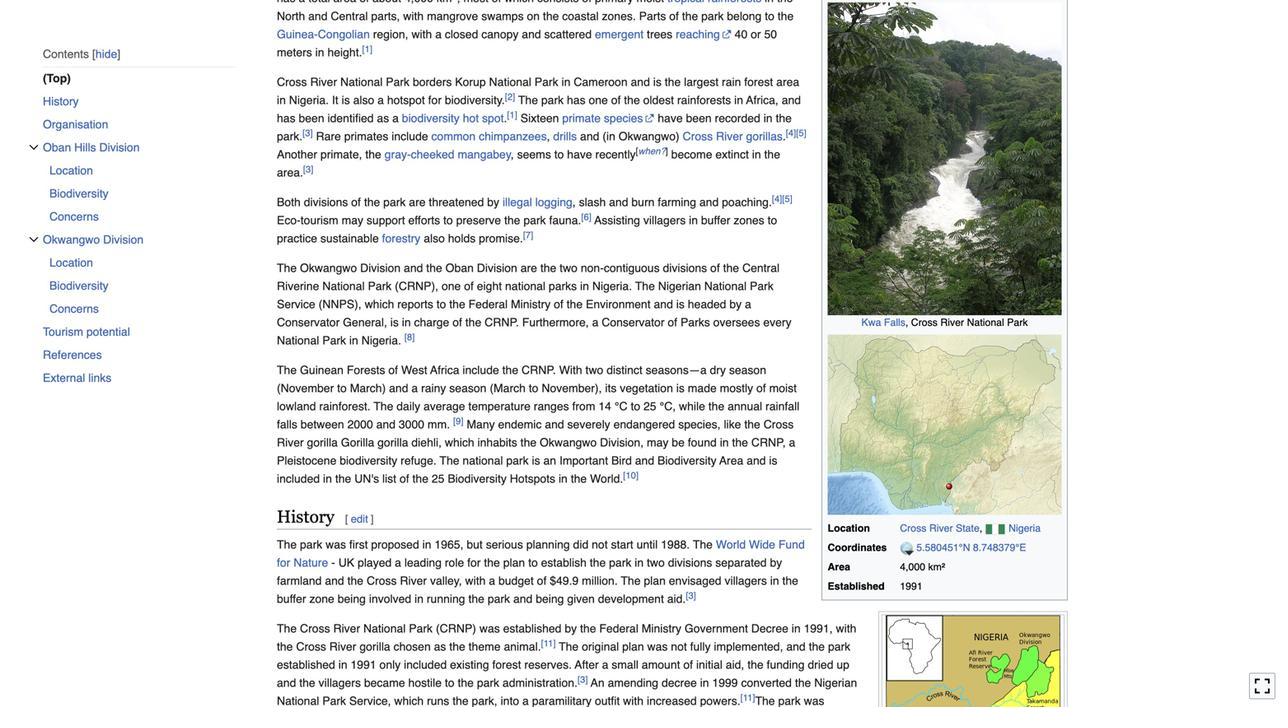 Task type: describe. For each thing, give the bounding box(es) containing it.
[5] inside 'both divisions of the park are threatened by illegal logging , slash and burn farming and poaching. [4] [5]'
[[782, 194, 793, 204]]

establish
[[541, 557, 587, 570]]

[3] link left the an
[[578, 675, 588, 685]]

[2] link
[[505, 92, 515, 102]]

of inside the original plan was not fully implemented, and the park established in 1991 only included existing forest reserves. after a small amount of initial aid, the funding dried up and the villagers became hostile to the park administration.
[[683, 659, 693, 672]]

0 horizontal spatial [1] link
[[362, 44, 372, 54]]

promise.
[[479, 232, 523, 245]]

in down general,
[[349, 334, 358, 347]]

with right region,
[[412, 28, 432, 41]]

[3] link left the rare on the top of the page
[[303, 128, 313, 138]]

the down refuge.
[[412, 473, 429, 486]]

5.580451°n 8.748379°e link
[[917, 542, 1026, 554]]

river inside the [3] rare primates include common chimpanzees , drills and (in okwangwo) cross river gorillas . [4] [5]
[[716, 130, 743, 143]]

slash
[[579, 196, 606, 209]]

gorillas
[[746, 130, 783, 143]]

biodiversity link for oban hills division
[[49, 182, 236, 205]]

million.
[[582, 575, 618, 588]]

0 horizontal spatial [11]
[[541, 639, 556, 649]]

cheeked
[[411, 148, 455, 161]]

the down parks
[[567, 298, 583, 311]]

in inside assisting villagers in buffer zones to practice sustainable
[[689, 214, 698, 227]]

the down uk
[[347, 575, 363, 588]]

cross inside many endemic and severely endangered species, like the cross river gorilla gorilla gorilla diehli, which inhabits the okwangwo division, may be found in the crnp, a pleistocene biodiversity refuge. the national park is an important bird and biodiversity area and is included in the un's list of the 25 biodiversity hotspots in the world.
[[764, 418, 794, 431]]

to inside another primate, the gray-cheeked mangabey , seems to have recently [ when? ]
[[554, 148, 564, 161]]

which inside 'an amending decree in 1999 converted the nigerian national park service, which runs the park, into a paramilitary outfit with increased powers.'
[[394, 695, 424, 708]]

many endemic and severely endangered species, like the cross river gorilla gorilla gorilla diehli, which inhabits the okwangwo division, may be found in the crnp, a pleistocene biodiversity refuge. the national park is an important bird and biodiversity area and is included in the un's list of the 25 biodiversity hotspots in the world.
[[277, 418, 795, 486]]

for inside world wide fund for nature
[[277, 557, 290, 570]]

1999
[[712, 677, 738, 690]]

cross inside - uk played a leading role for the plan to establish the park in two divisions separated by farmland and the cross river valley, with a budget of $49.9 million. the plan envisaged villagers in the buffer zone being involved in running the park and being given development aid.
[[367, 575, 397, 588]]

reserves.
[[524, 659, 572, 672]]

division,
[[600, 436, 644, 450]]

administration.
[[503, 677, 578, 690]]

the right 'on' in the left of the page
[[543, 10, 559, 23]]

concerns link for okwangwo division
[[49, 297, 236, 320]]

of right charge
[[453, 316, 462, 329]]

animal.
[[504, 641, 541, 654]]

also inside forestry also holds promise. [7]
[[424, 232, 445, 245]]

location for okwangwo
[[49, 256, 93, 269]]

scattered
[[544, 28, 592, 41]]

[1] inside biodiversity hot spot . [1] sixteen primate species
[[507, 110, 517, 120]]

the inside the cross river national park (crnp) was established by the federal ministry government decree in 1991, with the cross river gorilla chosen as the theme animal.
[[277, 623, 297, 636]]

in up leading
[[422, 538, 431, 552]]

illegal
[[503, 196, 532, 209]]

the right 'runs'
[[453, 695, 469, 708]]

in down 'wide'
[[770, 575, 779, 588]]

hot
[[463, 112, 479, 125]]

the up nature
[[277, 538, 297, 552]]

the right belong
[[778, 10, 794, 23]]

okwangwo division link
[[43, 228, 236, 251]]

[3] down another
[[303, 164, 313, 175]]

pleistocene
[[277, 455, 337, 468]]

the left became
[[299, 677, 315, 690]]

river inside cross river national park borders korup national park in cameroon and is the largest rain forest area in nigeria. it is also a hotspot for biodiversity.
[[310, 75, 337, 89]]

1 horizontal spatial season
[[729, 364, 766, 377]]

the down 1991,
[[809, 641, 825, 654]]

by inside - uk played a leading role for the plan to establish the park in two divisions separated by farmland and the cross river valley, with a budget of $49.9 million. the plan envisaged villagers in the buffer zone being involved in running the park and being given development aid.
[[770, 557, 782, 570]]

by inside 'both divisions of the park are threatened by illegal logging , slash and burn farming and poaching. [4] [5]'
[[487, 196, 499, 209]]

africa
[[430, 364, 459, 377]]

amount
[[642, 659, 680, 672]]

is up oldest on the top right of the page
[[653, 75, 662, 89]]

is down crnp,
[[769, 455, 778, 468]]

may inside the eco-tourism may support efforts to preserve the park fauna. [6]
[[342, 214, 363, 227]]

1965,
[[435, 538, 463, 552]]

to inside in the north and central parts, with mangrove swamps on the coastal zones. parts of the park belong to the guinea-congolian region, with a closed canopy and scattered emergent trees reaching
[[765, 10, 775, 23]]

the inside another primate, the gray-cheeked mangabey , seems to have recently [ when? ]
[[365, 148, 381, 161]]

mangrove
[[427, 10, 478, 23]]

0 horizontal spatial [5] link
[[782, 194, 793, 204]]

height.
[[328, 46, 362, 59]]

1 being from the left
[[338, 593, 366, 606]]

to up ranges
[[529, 382, 538, 395]]

is left an
[[532, 455, 540, 468]]

include inside the guinean forests of west africa include the crnp. with two distinct seasons—a dry season (november to march) and a rainy season (march to november), its vegetation is made mostly of moist lowland rainforest. the daily average temperature ranges from 14 °c to 25 °c, while the annual rainfall falls between 2000 and 3000 mm.
[[463, 364, 499, 377]]

central inside in the north and central parts, with mangrove swamps on the coastal zones. parts of the park belong to the guinea-congolian region, with a closed canopy and scattered emergent trees reaching
[[331, 10, 368, 23]]

oban hills division
[[43, 141, 140, 154]]

eco-
[[277, 214, 301, 227]]

1 vertical spatial ]
[[371, 513, 374, 526]]

1991 inside the original plan was not fully implemented, and the park established in 1991 only included existing forest reserves. after a small amount of initial aid, the funding dried up and the villagers became hostile to the park administration.
[[351, 659, 376, 672]]

zone
[[309, 593, 334, 606]]

0 horizontal spatial oban
[[43, 141, 71, 154]]

[ edit ]
[[345, 513, 374, 526]]

the up the headed
[[723, 262, 739, 275]]

is inside the guinean forests of west africa include the crnp. with two distinct seasons—a dry season (november to march) and a rainy season (march to november), its vegetation is made mostly of moist lowland rainforest. the daily average temperature ranges from 14 °c to 25 °c, while the annual rainfall falls between 2000 and 3000 mm.
[[676, 382, 685, 395]]

with right parts,
[[403, 10, 424, 23]]

the down important
[[571, 473, 587, 486]]

the down like
[[732, 436, 748, 450]]

chosen
[[394, 641, 431, 654]]

, right kwa
[[906, 317, 908, 329]]

in down until
[[635, 557, 644, 570]]

[4] inside 'both divisions of the park are threatened by illegal logging , slash and burn farming and poaching. [4] [5]'
[[772, 194, 782, 204]]

, inside the [3] rare primates include common chimpanzees , drills and (in okwangwo) cross river gorillas . [4] [5]
[[547, 130, 550, 143]]

in down important
[[559, 473, 568, 486]]

forestry link
[[382, 232, 421, 245]]

park up park,
[[477, 677, 499, 690]]

[5] inside the [3] rare primates include common chimpanzees , drills and (in okwangwo) cross river gorillas . [4] [5]
[[796, 128, 807, 138]]

drills link
[[553, 130, 577, 143]]

1 vertical spatial area
[[828, 562, 850, 574]]

canopy
[[481, 28, 519, 41]]

3000
[[399, 418, 424, 431]]

in inside in the north and central parts, with mangrove swamps on the coastal zones. parts of the park belong to the guinea-congolian region, with a closed canopy and scattered emergent trees reaching
[[765, 0, 774, 5]]

is down reports on the left of page
[[390, 316, 399, 329]]

x small image for oban
[[29, 142, 39, 152]]

powers.
[[700, 695, 740, 708]]

guinean
[[300, 364, 344, 377]]

north
[[277, 10, 305, 23]]

organisation link
[[43, 113, 236, 136]]

hotspot
[[387, 94, 425, 107]]

0 vertical spatial [5] link
[[796, 128, 807, 138]]

between
[[301, 418, 344, 431]]

1 horizontal spatial [11] link
[[740, 693, 755, 704]]

national inside 'an amending decree in 1999 converted the nigerian national park service, which runs the park, into a paramilitary outfit with increased powers.'
[[277, 695, 319, 708]]

the down march) on the left
[[374, 400, 393, 413]]

50
[[764, 28, 777, 41]]

buffer inside assisting villagers in buffer zones to practice sustainable
[[701, 214, 730, 227]]

1 vertical spatial history
[[277, 507, 334, 527]]

important
[[559, 455, 608, 468]]

have been recorded in the park.
[[277, 112, 792, 143]]

to up rainforest.
[[337, 382, 347, 395]]

division inside oban hills division link
[[99, 141, 140, 154]]

when?
[[638, 146, 666, 156]]

0 horizontal spatial season
[[449, 382, 487, 395]]

the up 50
[[777, 0, 793, 5]]

a inside in the north and central parts, with mangrove swamps on the coastal zones. parts of the park belong to the guinea-congolian region, with a closed canopy and scattered emergent trees reaching
[[435, 28, 442, 41]]

the up riverine
[[277, 262, 297, 275]]

park up nature
[[300, 538, 322, 552]]

[8] link
[[404, 332, 415, 343]]

biodiversity hot spot link
[[402, 112, 504, 125]]

the right the 1988.
[[693, 538, 713, 552]]

uk
[[338, 557, 354, 570]]

division inside 'okwangwo division' link
[[103, 233, 144, 246]]

0 vertical spatial [1]
[[362, 44, 372, 54]]

found
[[688, 436, 717, 450]]

included inside the original plan was not fully implemented, and the park established in 1991 only included existing forest reserves. after a small amount of initial aid, the funding dried up and the villagers became hostile to the park administration.
[[404, 659, 447, 672]]

the up parks
[[540, 262, 556, 275]]

gorilla down 3000
[[378, 436, 408, 450]]

the down contiguous
[[635, 280, 655, 293]]

with inside - uk played a leading role for the plan to establish the park in two divisions separated by farmland and the cross river valley, with a budget of $49.9 million. the plan envisaged villagers in the buffer zone being involved in running the park and being given development aid.
[[465, 575, 486, 588]]

rainy
[[421, 382, 446, 395]]

riverine
[[277, 280, 319, 293]]

which inside many endemic and severely endangered species, like the cross river gorilla gorilla gorilla diehli, which inhabits the okwangwo division, may be found in the crnp, a pleistocene biodiversity refuge. the national park is an important bird and biodiversity area and is included in the un's list of the 25 biodiversity hotspots in the world.
[[445, 436, 474, 450]]

the inside 'both divisions of the park are threatened by illegal logging , slash and burn farming and poaching. [4] [5]'
[[364, 196, 380, 209]]

recorded
[[715, 112, 760, 125]]

the down existing
[[458, 677, 474, 690]]

refuge.
[[401, 455, 437, 468]]

the original plan was not fully implemented, and the park established in 1991 only included existing forest reserves. after a small amount of initial aid, the funding dried up and the villagers became hostile to the park administration.
[[277, 641, 851, 690]]

is up "parks"
[[676, 298, 685, 311]]

the up original
[[580, 623, 596, 636]]

of left west
[[388, 364, 398, 377]]

fully
[[690, 641, 711, 654]]

list
[[382, 473, 396, 486]]

x small image for okwangwo
[[29, 235, 39, 245]]

[3] link down another
[[303, 164, 313, 175]]

amending
[[608, 677, 658, 690]]

crnp. inside the guinean forests of west africa include the crnp. with two distinct seasons—a dry season (november to march) and a rainy season (march to november), its vegetation is made mostly of moist lowland rainforest. the daily average temperature ranges from 14 °c to 25 °c, while the annual rainfall falls between 2000 and 3000 mm.
[[522, 364, 556, 377]]

became
[[364, 677, 405, 690]]

links
[[88, 372, 111, 385]]

[3] left the an
[[578, 675, 588, 685]]

one inside "the park has one of the oldest rainforests in africa, and has been identified as a"
[[589, 94, 608, 107]]

2 horizontal spatial nigeria.
[[592, 280, 632, 293]]

every
[[763, 316, 792, 329]]

concerns link for oban hills division
[[49, 205, 236, 228]]

to inside the okwangwo division and the oban division are the two non-contiguous divisions of the central riverine national park (crnp), one of eight national parks in nigeria. the nigerian national park service (nnps), which reports to the federal ministry of the environment and is headed by a conservator general, is in charge of the crnp. furthermore, a conservator of parks oversees every national park in nigeria.
[[437, 298, 446, 311]]

25 inside the guinean forests of west africa include the crnp. with two distinct seasons—a dry season (november to march) and a rainy season (march to november), its vegetation is made mostly of moist lowland rainforest. the daily average temperature ranges from 14 °c to 25 °c, while the annual rainfall falls between 2000 and 3000 mm.
[[644, 400, 656, 413]]

nigeria
[[1009, 523, 1041, 535]]

a up oversees
[[745, 298, 751, 311]]

the up reaching
[[682, 10, 698, 23]]

two inside the guinean forests of west africa include the crnp. with two distinct seasons—a dry season (november to march) and a rainy season (march to november), its vegetation is made mostly of moist lowland rainforest. the daily average temperature ranges from 14 °c to 25 °c, while the annual rainfall falls between 2000 and 3000 mm.
[[586, 364, 603, 377]]

2 vertical spatial nigeria.
[[362, 334, 401, 347]]

gorilla down between
[[307, 436, 338, 450]]

0 horizontal spatial okwangwo
[[43, 233, 100, 246]]

of up the headed
[[710, 262, 720, 275]]

the down funding
[[795, 677, 811, 690]]

may inside many endemic and severely endangered species, like the cross river gorilla gorilla gorilla diehli, which inhabits the okwangwo division, may be found in the crnp, a pleistocene biodiversity refuge. the national park is an important bird and biodiversity area and is included in the un's list of the 25 biodiversity hotspots in the world.
[[647, 436, 669, 450]]

bird
[[611, 455, 632, 468]]

of up furthermore, at top
[[554, 298, 563, 311]]

[2]
[[505, 92, 515, 102]]

park down start
[[609, 557, 632, 570]]

1 horizontal spatial [4] link
[[786, 128, 796, 138]]

primates
[[344, 130, 388, 143]]

by inside the okwangwo division and the oban division are the two non-contiguous divisions of the central riverine national park (crnp), one of eight national parks in nigeria. the nigerian national park service (nnps), which reports to the federal ministry of the environment and is headed by a conservator general, is in charge of the crnp. furthermore, a conservator of parks oversees every national park in nigeria.
[[730, 298, 742, 311]]

as inside the cross river national park (crnp) was established by the federal ministry government decree in 1991, with the cross river gorilla chosen as the theme animal.
[[434, 641, 446, 654]]

biodiversity down be
[[658, 455, 717, 468]]

seems
[[517, 148, 551, 161]]

okwangwo)
[[619, 130, 680, 143]]

the down eight
[[465, 316, 481, 329]]

the down (crnp)
[[449, 641, 465, 654]]

preserve
[[456, 214, 501, 227]]

the inside the eco-tourism may support efforts to preserve the park fauna. [6]
[[504, 214, 520, 227]]

its
[[605, 382, 617, 395]]

in inside 40 or 50 meters in height.
[[315, 46, 324, 59]]

1 horizontal spatial 1991
[[900, 581, 923, 593]]

the up charge
[[449, 298, 465, 311]]

in inside 'an amending decree in 1999 converted the nigerian national park service, which runs the park, into a paramilitary outfit with increased powers.'
[[700, 677, 709, 690]]

is right it
[[342, 94, 350, 107]]

] inside another primate, the gray-cheeked mangabey , seems to have recently [ when? ]
[[666, 146, 668, 156]]

up
[[837, 659, 850, 672]]

divisions inside - uk played a leading role for the plan to establish the park in two divisions separated by farmland and the cross river valley, with a budget of $49.9 million. the plan envisaged villagers in the buffer zone being involved in running the park and being given development aid.
[[668, 557, 712, 570]]

1 vertical spatial [4] link
[[772, 194, 782, 204]]

in up [8]
[[402, 316, 411, 329]]

efforts
[[408, 214, 440, 227]]

biodiversity down the hills
[[49, 187, 108, 200]]

national inside many endemic and severely endangered species, like the cross river gorilla gorilla gorilla diehli, which inhabits the okwangwo division, may be found in the crnp, a pleistocene biodiversity refuge. the national park is an important bird and biodiversity area and is included in the un's list of the 25 biodiversity hotspots in the world.
[[463, 455, 503, 468]]

to inside assisting villagers in buffer zones to practice sustainable
[[768, 214, 777, 227]]

cross river state link
[[900, 523, 980, 535]]

the down the park was first proposed in 1965, but serious planning did not start until 1988. the
[[484, 557, 500, 570]]

0 vertical spatial history
[[43, 95, 79, 108]]

concerns for okwangwo
[[49, 302, 99, 315]]

[3] link down the envisaged
[[686, 591, 696, 601]]

envisaged
[[669, 575, 722, 588]]

kwa falls link
[[862, 317, 906, 329]]

in left running
[[415, 593, 424, 606]]

2 vertical spatial location
[[828, 523, 870, 535]]

location link for okwangwo division
[[49, 251, 236, 274]]

in up park.
[[277, 94, 286, 107]]

common
[[431, 130, 476, 143]]

rare
[[316, 130, 341, 143]]

the up million.
[[590, 557, 606, 570]]

of left "parks"
[[668, 316, 677, 329]]

0 vertical spatial not
[[592, 538, 608, 552]]

park inside the eco-tourism may support efforts to preserve the park fauna. [6]
[[524, 214, 546, 227]]

°c,
[[660, 400, 676, 413]]

existing
[[450, 659, 489, 672]]

cross inside cross river national park borders korup national park in cameroon and is the largest rain forest area in nigeria. it is also a hotspot for biodiversity.
[[277, 75, 307, 89]]

tourism
[[43, 325, 83, 339]]

an
[[591, 677, 605, 690]]

, up 5.580451°n 8.748379°e link
[[980, 523, 982, 535]]

nigerian inside the okwangwo division and the oban division are the two non-contiguous divisions of the central riverine national park (crnp), one of eight national parks in nigeria. the nigerian national park service (nnps), which reports to the federal ministry of the environment and is headed by a conservator general, is in charge of the crnp. furthermore, a conservator of parks oversees every national park in nigeria.
[[658, 280, 701, 293]]

holds
[[448, 232, 476, 245]]

average
[[424, 400, 465, 413]]

biodiversity link for okwangwo division
[[49, 274, 236, 297]]

biodiversity inside many endemic and severely endangered species, like the cross river gorilla gorilla gorilla diehli, which inhabits the okwangwo division, may be found in the crnp, a pleistocene biodiversity refuge. the national park is an important bird and biodiversity area and is included in the un's list of the 25 biodiversity hotspots in the world.
[[340, 455, 397, 468]]

parks
[[549, 280, 577, 293]]

the down fund at the bottom of page
[[782, 575, 798, 588]]

area inside many endemic and severely endangered species, like the cross river gorilla gorilla gorilla diehli, which inhabits the okwangwo division, may be found in the crnp, a pleistocene biodiversity refuge. the national park is an important bird and biodiversity area and is included in the un's list of the 25 biodiversity hotspots in the world.
[[719, 455, 744, 468]]

forest inside cross river national park borders korup national park in cameroon and is the largest rain forest area in nigeria. it is also a hotspot for biodiversity.
[[744, 75, 773, 89]]

reaching
[[676, 28, 720, 41]]

[3] down the envisaged
[[686, 591, 696, 601]]

the up (crnp),
[[426, 262, 442, 275]]

external links
[[43, 372, 111, 385]]

cross river gorillas link
[[683, 130, 783, 143]]

0 vertical spatial was
[[326, 538, 346, 552]]

of left eight
[[464, 280, 474, 293]]

40
[[735, 28, 748, 41]]

in down like
[[720, 436, 729, 450]]

largest
[[684, 75, 719, 89]]

fauna.
[[549, 214, 581, 227]]

biodiversity down inhabits
[[448, 473, 507, 486]]

nigerian inside 'an amending decree in 1999 converted the nigerian national park service, which runs the park, into a paramilitary outfit with increased powers.'
[[814, 677, 857, 690]]

the down the made
[[708, 400, 725, 413]]

federal inside the okwangwo division and the oban division are the two non-contiguous divisions of the central riverine national park (crnp), one of eight national parks in nigeria. the nigerian national park service (nnps), which reports to the federal ministry of the environment and is headed by a conservator general, is in charge of the crnp. furthermore, a conservator of parks oversees every national park in nigeria.
[[469, 298, 508, 311]]

1 horizontal spatial has
[[567, 94, 586, 107]]

the park was first proposed in 1965, but serious planning did not start until 1988. the
[[277, 538, 716, 552]]

endangered
[[614, 418, 675, 431]]

another primate, the gray-cheeked mangabey , seems to have recently [ when? ]
[[277, 146, 668, 161]]

for inside - uk played a leading role for the plan to establish the park in two divisions separated by farmland and the cross river valley, with a budget of $49.9 million. the plan envisaged villagers in the buffer zone being involved in running the park and being given development aid.
[[467, 557, 481, 570]]

villagers inside assisting villagers in buffer zones to practice sustainable
[[643, 214, 686, 227]]

another
[[277, 148, 317, 161]]

1 vertical spatial [11]
[[740, 693, 755, 704]]

1 vertical spatial plan
[[644, 575, 666, 588]]

1988.
[[661, 538, 690, 552]]

a inside cross river national park borders korup national park in cameroon and is the largest rain forest area in nigeria. it is also a hotspot for biodiversity.
[[378, 94, 384, 107]]



Task type: vqa. For each thing, say whether or not it's contained in the screenshot.
first Note from the bottom
no



Task type: locate. For each thing, give the bounding box(es) containing it.
1 horizontal spatial as
[[434, 641, 446, 654]]

have
[[658, 112, 683, 125], [567, 148, 592, 161]]

included up hostile
[[404, 659, 447, 672]]

the down annual
[[744, 418, 760, 431]]

0 horizontal spatial one
[[442, 280, 461, 293]]

1 vertical spatial has
[[277, 112, 295, 125]]

[4] link down gorillas
[[772, 194, 782, 204]]

1 horizontal spatial federal
[[599, 623, 639, 636]]

in up the recorded
[[734, 94, 743, 107]]

in up 50
[[765, 0, 774, 5]]

cross inside the [3] rare primates include common chimpanzees , drills and (in okwangwo) cross river gorillas . [4] [5]
[[683, 130, 713, 143]]

the inside - uk played a leading role for the plan to establish the park in two divisions separated by farmland and the cross river valley, with a budget of $49.9 million. the plan envisaged villagers in the buffer zone being involved in running the park and being given development aid.
[[621, 575, 641, 588]]

of inside many endemic and severely endangered species, like the cross river gorilla gorilla gorilla diehli, which inhabits the okwangwo division, may be found in the crnp, a pleistocene biodiversity refuge. the national park is an important bird and biodiversity area and is included in the un's list of the 25 biodiversity hotspots in the world.
[[400, 473, 409, 486]]

by
[[487, 196, 499, 209], [730, 298, 742, 311], [770, 557, 782, 570], [565, 623, 577, 636]]

0 vertical spatial [1] link
[[362, 44, 372, 54]]

park inside the cross river national park (crnp) was established by the federal ministry government decree in 1991, with the cross river gorilla chosen as the theme animal.
[[409, 623, 433, 636]]

established inside the cross river national park (crnp) was established by the federal ministry government decree in 1991, with the cross river gorilla chosen as the theme animal.
[[503, 623, 562, 636]]

[11] link down converted
[[740, 693, 755, 704]]

diehli,
[[412, 436, 442, 450]]

world.
[[590, 473, 623, 486]]

[5] right gorillas
[[796, 128, 807, 138]]

1 vertical spatial okwangwo
[[300, 262, 357, 275]]

1 vertical spatial divisions
[[663, 262, 707, 275]]

with inside the cross river national park (crnp) was established by the federal ministry government decree in 1991, with the cross river gorilla chosen as the theme animal.
[[836, 623, 857, 636]]

crnp. inside the okwangwo division and the oban division are the two non-contiguous divisions of the central riverine national park (crnp), one of eight national parks in nigeria. the nigerian national park service (nnps), which reports to the federal ministry of the environment and is headed by a conservator general, is in charge of the crnp. furthermore, a conservator of parks oversees every national park in nigeria.
[[485, 316, 519, 329]]

and inside cross river national park borders korup national park in cameroon and is the largest rain forest area in nigeria. it is also a hotspot for biodiversity.
[[631, 75, 650, 89]]

divisions inside the okwangwo division and the oban division are the two non-contiguous divisions of the central riverine national park (crnp), one of eight national parks in nigeria. the nigerian national park service (nnps), which reports to the federal ministry of the environment and is headed by a conservator general, is in charge of the crnp. furthermore, a conservator of parks oversees every national park in nigeria.
[[663, 262, 707, 275]]

parts
[[639, 10, 666, 23]]

2 conservator from the left
[[602, 316, 665, 329]]

role
[[445, 557, 464, 570]]

guinea-
[[277, 28, 318, 41]]

[5] link right gorillas
[[796, 128, 807, 138]]

0 horizontal spatial [1]
[[362, 44, 372, 54]]

external links link
[[43, 367, 236, 390]]

burn
[[632, 196, 655, 209]]

the inside the original plan was not fully implemented, and the park established in 1991 only included existing forest reserves. after a small amount of initial aid, the funding dried up and the villagers became hostile to the park administration.
[[559, 641, 579, 654]]

to down planning at the bottom
[[528, 557, 538, 570]]

[ left edit
[[345, 513, 348, 526]]

0 vertical spatial biodiversity link
[[49, 182, 236, 205]]

crnp. left with
[[522, 364, 556, 377]]

been inside "the park has one of the oldest rainforests in africa, and has been identified as a"
[[299, 112, 324, 125]]

biodiversity up tourism potential
[[49, 279, 108, 292]]

0 horizontal spatial as
[[377, 112, 389, 125]]

, down chimpanzees
[[511, 148, 514, 161]]

0 vertical spatial biodiversity
[[402, 112, 460, 125]]

location for oban
[[49, 164, 93, 177]]

1 vertical spatial biodiversity link
[[49, 274, 236, 297]]

forest inside the original plan was not fully implemented, and the park established in 1991 only included existing forest reserves. after a small amount of initial aid, the funding dried up and the villagers became hostile to the park administration.
[[492, 659, 521, 672]]

include inside the [3] rare primates include common chimpanzees , drills and (in okwangwo) cross river gorillas . [4] [5]
[[392, 130, 428, 143]]

2 vertical spatial plan
[[622, 641, 644, 654]]

location link down 'organisation' link
[[49, 159, 236, 182]]

the inside many endemic and severely endangered species, like the cross river gorilla gorilla gorilla diehli, which inhabits the okwangwo division, may be found in the crnp, a pleistocene biodiversity refuge. the national park is an important bird and biodiversity area and is included in the un's list of the 25 biodiversity hotspots in the world.
[[440, 455, 459, 468]]

of left moist
[[756, 382, 766, 395]]

1 horizontal spatial not
[[671, 641, 687, 654]]

and inside "the park has one of the oldest rainforests in africa, and has been identified as a"
[[782, 94, 801, 107]]

emergent link
[[595, 28, 644, 41]]

[4]
[[786, 128, 796, 138], [772, 194, 782, 204]]

mostly
[[720, 382, 753, 395]]

(top) link
[[43, 67, 247, 90]]

area.
[[277, 166, 303, 179]]

0 horizontal spatial [
[[345, 513, 348, 526]]

the inside become extinct in the area.
[[764, 148, 780, 161]]

with right 1991,
[[836, 623, 857, 636]]

cameroon
[[574, 75, 628, 89]]

1 vertical spatial ministry
[[642, 623, 681, 636]]

season down africa
[[449, 382, 487, 395]]

was up theme
[[479, 623, 500, 636]]

park inside 'an amending decree in 1999 converted the nigerian national park service, which runs the park, into a paramilitary outfit with increased powers.'
[[322, 695, 346, 708]]

. inside the [3] rare primates include common chimpanzees , drills and (in okwangwo) cross river gorillas . [4] [5]
[[783, 130, 786, 143]]

of up sustainable
[[351, 196, 361, 209]]

gorilla
[[341, 436, 374, 450]]

25 down refuge.
[[432, 473, 445, 486]]

headed
[[688, 298, 726, 311]]

paramilitary
[[532, 695, 592, 708]]

two inside - uk played a leading role for the plan to establish the park in two divisions separated by farmland and the cross river valley, with a budget of $49.9 million. the plan envisaged villagers in the buffer zone being involved in running the park and being given development aid.
[[647, 557, 665, 570]]

0 horizontal spatial for
[[277, 557, 290, 570]]

the right running
[[468, 593, 484, 606]]

1 horizontal spatial 25
[[644, 400, 656, 413]]

1 vertical spatial biodiversity
[[340, 455, 397, 468]]

a inside the original plan was not fully implemented, and the park established in 1991 only included existing forest reserves. after a small amount of initial aid, the funding dried up and the villagers became hostile to the park administration.
[[602, 659, 608, 672]]

1 concerns from the top
[[49, 210, 99, 223]]

1 horizontal spatial [1] link
[[507, 110, 517, 120]]

fund
[[779, 538, 805, 552]]

1 concerns link from the top
[[49, 205, 236, 228]]

- uk played a leading role for the plan to establish the park in two divisions separated by farmland and the cross river valley, with a budget of $49.9 million. the plan envisaged villagers in the buffer zone being involved in running the park and being given development aid.
[[277, 557, 798, 606]]

park up hotspots
[[506, 455, 529, 468]]

0 vertical spatial two
[[560, 262, 578, 275]]

, inside another primate, the gray-cheeked mangabey , seems to have recently [ when? ]
[[511, 148, 514, 161]]

been down "rainforests"
[[686, 112, 712, 125]]

0 vertical spatial national
[[505, 280, 546, 293]]

2 vertical spatial two
[[647, 557, 665, 570]]

0 vertical spatial location
[[49, 164, 93, 177]]

1 vertical spatial nigeria.
[[592, 280, 632, 293]]

by inside the cross river national park (crnp) was established by the federal ministry government decree in 1991, with the cross river gorilla chosen as the theme animal.
[[565, 623, 577, 636]]

tourism potential
[[43, 325, 130, 339]]

park up support
[[383, 196, 406, 209]]

not
[[592, 538, 608, 552], [671, 641, 687, 654]]

in left cameroon
[[562, 75, 571, 89]]

0 horizontal spatial ]
[[371, 513, 374, 526]]

[11] down converted
[[740, 693, 755, 704]]

which
[[365, 298, 394, 311], [445, 436, 474, 450], [394, 695, 424, 708]]

to right zones
[[768, 214, 777, 227]]

the down the endemic
[[521, 436, 537, 450]]

0 vertical spatial may
[[342, 214, 363, 227]]

1 vertical spatial one
[[442, 280, 461, 293]]

aid,
[[726, 659, 744, 672]]

runs
[[427, 695, 449, 708]]

[10] link
[[623, 471, 639, 481]]

0 vertical spatial are
[[409, 196, 426, 209]]

2 been from the left
[[686, 112, 712, 125]]

1 vertical spatial [4]
[[772, 194, 782, 204]]

region,
[[373, 28, 408, 41]]

0 horizontal spatial area
[[719, 455, 744, 468]]

been inside have been recorded in the park.
[[686, 112, 712, 125]]

implemented,
[[714, 641, 783, 654]]

1 horizontal spatial may
[[647, 436, 669, 450]]

ministry inside the okwangwo division and the oban division are the two non-contiguous divisions of the central riverine national park (crnp), one of eight national parks in nigeria. the nigerian national park service (nnps), which reports to the federal ministry of the environment and is headed by a conservator general, is in charge of the crnp. furthermore, a conservator of parks oversees every national park in nigeria.
[[511, 298, 551, 311]]

0 vertical spatial plan
[[503, 557, 525, 570]]

national
[[340, 75, 383, 89], [489, 75, 531, 89], [322, 280, 365, 293], [704, 280, 747, 293], [967, 317, 1004, 329], [277, 334, 319, 347], [363, 623, 406, 636], [277, 695, 319, 708]]

in down pleistocene
[[323, 473, 332, 486]]

2 concerns link from the top
[[49, 297, 236, 320]]

1 horizontal spatial buffer
[[701, 214, 730, 227]]

2 biodiversity link from the top
[[49, 274, 236, 297]]

national inside the okwangwo division and the oban division are the two non-contiguous divisions of the central riverine national park (crnp), one of eight national parks in nigeria. the nigerian national park service (nnps), which reports to the federal ministry of the environment and is headed by a conservator general, is in charge of the crnp. furthermore, a conservator of parks oversees every national park in nigeria.
[[505, 280, 546, 293]]

0 vertical spatial .
[[504, 112, 507, 125]]

valley,
[[430, 575, 462, 588]]

a inside the guinean forests of west africa include the crnp. with two distinct seasons—a dry season (november to march) and a rainy season (march to november), its vegetation is made mostly of moist lowland rainforest. the daily average temperature ranges from 14 °c to 25 °c, while the annual rainfall falls between 2000 and 3000 mm.
[[412, 382, 418, 395]]

plan inside the original plan was not fully implemented, and the park established in 1991 only included existing forest reserves. after a small amount of initial aid, the funding dried up and the villagers became hostile to the park administration.
[[622, 641, 644, 654]]

0 vertical spatial villagers
[[643, 214, 686, 227]]

1 horizontal spatial being
[[536, 593, 564, 606]]

1 vertical spatial location
[[49, 256, 93, 269]]

nigeria.
[[289, 94, 329, 107], [592, 280, 632, 293], [362, 334, 401, 347]]

the down farmland
[[277, 641, 293, 654]]

and
[[308, 10, 328, 23], [522, 28, 541, 41], [631, 75, 650, 89], [782, 94, 801, 107], [580, 130, 599, 143], [609, 196, 628, 209], [700, 196, 719, 209], [404, 262, 423, 275], [654, 298, 673, 311], [389, 382, 408, 395], [376, 418, 396, 431], [545, 418, 564, 431], [635, 455, 654, 468], [747, 455, 766, 468], [325, 575, 344, 588], [513, 593, 533, 606], [786, 641, 806, 654], [277, 677, 296, 690]]

5.580451°n
[[917, 542, 970, 554]]

converted
[[741, 677, 792, 690]]

a inside "the park has one of the oldest rainforests in africa, and has been identified as a"
[[392, 112, 399, 125]]

0 horizontal spatial have
[[567, 148, 592, 161]]

park down budget
[[488, 593, 510, 606]]

or
[[751, 28, 761, 41]]

1 horizontal spatial two
[[586, 364, 603, 377]]

park inside 'both divisions of the park are threatened by illegal logging , slash and burn farming and poaching. [4] [5]'
[[383, 196, 406, 209]]

federal inside the cross river national park (crnp) was established by the federal ministry government decree in 1991, with the cross river gorilla chosen as the theme animal.
[[599, 623, 639, 636]]

the down implemented,
[[748, 659, 764, 672]]

okwangwo inside many endemic and severely endangered species, like the cross river gorilla gorilla gorilla diehli, which inhabits the okwangwo division, may be found in the crnp, a pleistocene biodiversity refuge. the national park is an important bird and biodiversity area and is included in the un's list of the 25 biodiversity hotspots in the world.
[[540, 436, 597, 450]]

2 being from the left
[[536, 593, 564, 606]]

decree
[[662, 677, 697, 690]]

federal up original
[[599, 623, 639, 636]]

become extinct in the area.
[[277, 148, 780, 179]]

drills
[[553, 130, 577, 143]]

to inside the eco-tourism may support efforts to preserve the park fauna. [6]
[[443, 214, 453, 227]]

of up decree
[[683, 659, 693, 672]]

also up identified
[[353, 94, 374, 107]]

1 horizontal spatial central
[[742, 262, 780, 275]]

1 horizontal spatial nigerian
[[814, 677, 857, 690]]

biodiversity inside biodiversity hot spot . [1] sixteen primate species
[[402, 112, 460, 125]]

0 vertical spatial 25
[[644, 400, 656, 413]]

show location on an interactive map image
[[900, 542, 917, 556]]

0 vertical spatial 1991
[[900, 581, 923, 593]]

contiguous
[[604, 262, 660, 275]]

0 vertical spatial [4] link
[[786, 128, 796, 138]]

1 horizontal spatial crnp.
[[522, 364, 556, 377]]

external
[[43, 372, 85, 385]]

1 vertical spatial 1991
[[351, 659, 376, 672]]

0 vertical spatial include
[[392, 130, 428, 143]]

[4] link
[[786, 128, 796, 138], [772, 194, 782, 204]]

central up congolian
[[331, 10, 368, 23]]

okwangwo inside the okwangwo division and the oban division are the two non-contiguous divisions of the central riverine national park (crnp), one of eight national parks in nigeria. the nigerian national park service (nnps), which reports to the federal ministry of the environment and is headed by a conservator general, is in charge of the crnp. furthermore, a conservator of parks oversees every national park in nigeria.
[[300, 262, 357, 275]]

0 vertical spatial central
[[331, 10, 368, 23]]

0 vertical spatial concerns link
[[49, 205, 236, 228]]

[3] left the rare on the top of the page
[[303, 128, 313, 138]]

0 vertical spatial nigerian
[[658, 280, 701, 293]]

[1] down congolian
[[362, 44, 372, 54]]

[1] link down congolian
[[362, 44, 372, 54]]

with
[[403, 10, 424, 23], [412, 28, 432, 41], [465, 575, 486, 588], [836, 623, 857, 636], [623, 695, 644, 708]]

[5] right poaching.
[[782, 194, 793, 204]]

the
[[777, 0, 793, 5], [543, 10, 559, 23], [682, 10, 698, 23], [778, 10, 794, 23], [665, 75, 681, 89], [624, 94, 640, 107], [776, 112, 792, 125], [365, 148, 381, 161], [764, 148, 780, 161], [364, 196, 380, 209], [504, 214, 520, 227], [426, 262, 442, 275], [540, 262, 556, 275], [723, 262, 739, 275], [449, 298, 465, 311], [567, 298, 583, 311], [465, 316, 481, 329], [502, 364, 518, 377], [708, 400, 725, 413], [744, 418, 760, 431], [521, 436, 537, 450], [732, 436, 748, 450], [335, 473, 351, 486], [412, 473, 429, 486], [571, 473, 587, 486], [484, 557, 500, 570], [590, 557, 606, 570], [347, 575, 363, 588], [782, 575, 798, 588], [468, 593, 484, 606], [580, 623, 596, 636], [277, 641, 293, 654], [449, 641, 465, 654], [809, 641, 825, 654], [748, 659, 764, 672], [299, 677, 315, 690], [458, 677, 474, 690], [795, 677, 811, 690], [453, 695, 469, 708]]

1 vertical spatial as
[[434, 641, 446, 654]]

villagers inside the original plan was not fully implemented, and the park established in 1991 only included existing forest reserves. after a small amount of initial aid, the funding dried up and the villagers became hostile to the park administration.
[[319, 677, 361, 690]]

oversees
[[713, 316, 760, 329]]

one inside the okwangwo division and the oban division are the two non-contiguous divisions of the central riverine national park (crnp), one of eight national parks in nigeria. the nigerian national park service (nnps), which reports to the federal ministry of the environment and is headed by a conservator general, is in charge of the crnp. furthermore, a conservator of parks oversees every national park in nigeria.
[[442, 280, 461, 293]]

villagers inside - uk played a leading role for the plan to establish the park in two divisions separated by farmland and the cross river valley, with a budget of $49.9 million. the plan envisaged villagers in the buffer zone being involved in running the park and being given development aid.
[[725, 575, 767, 588]]

central
[[331, 10, 368, 23], [742, 262, 780, 275]]

a left budget
[[489, 575, 495, 588]]

the inside have been recorded in the park.
[[776, 112, 792, 125]]

crnp,
[[751, 436, 786, 450]]

one right (crnp),
[[442, 280, 461, 293]]

villagers
[[643, 214, 686, 227], [725, 575, 767, 588], [319, 677, 361, 690]]

funding
[[767, 659, 805, 672]]

1 horizontal spatial [11]
[[740, 693, 755, 704]]

national inside the cross river national park (crnp) was established by the federal ministry government decree in 1991, with the cross river gorilla chosen as the theme animal.
[[363, 623, 406, 636]]

and inside the [3] rare primates include common chimpanzees , drills and (in okwangwo) cross river gorillas . [4] [5]
[[580, 130, 599, 143]]

1 horizontal spatial history
[[277, 507, 334, 527]]

species
[[604, 112, 643, 125]]

area up established
[[828, 562, 850, 574]]

1 been from the left
[[299, 112, 324, 125]]

to up 'runs'
[[445, 677, 455, 690]]

nigeria. up the environment
[[592, 280, 632, 293]]

forestry
[[382, 232, 421, 245]]

the up oldest on the top right of the page
[[665, 75, 681, 89]]

has up 'primate'
[[567, 94, 586, 107]]

are inside 'both divisions of the park are threatened by illegal logging , slash and burn farming and poaching. [4] [5]'
[[409, 196, 426, 209]]

to inside - uk played a leading role for the plan to establish the park in two divisions separated by farmland and the cross river valley, with a budget of $49.9 million. the plan envisaged villagers in the buffer zone being involved in running the park and being given development aid.
[[528, 557, 538, 570]]

history down '(top)'
[[43, 95, 79, 108]]

the up the "(march"
[[502, 364, 518, 377]]

1 x small image from the top
[[29, 142, 39, 152]]

hills
[[74, 141, 96, 154]]

2 vertical spatial was
[[647, 641, 668, 654]]

0 vertical spatial season
[[729, 364, 766, 377]]

25
[[644, 400, 656, 413], [432, 473, 445, 486]]

for down but
[[467, 557, 481, 570]]

have inside have been recorded in the park.
[[658, 112, 683, 125]]

2 horizontal spatial was
[[647, 641, 668, 654]]

divisions inside 'both divisions of the park are threatened by illegal logging , slash and burn farming and poaching. [4] [5]'
[[304, 196, 348, 209]]

villagers up the service,
[[319, 677, 361, 690]]

in the north and central parts, with mangrove swamps on the coastal zones. parts of the park belong to the guinea-congolian region, with a closed canopy and scattered emergent trees reaching
[[277, 0, 794, 41]]

kwa
[[862, 317, 881, 329]]

also inside cross river national park borders korup national park in cameroon and is the largest rain forest area in nigeria. it is also a hotspot for biodiversity.
[[353, 94, 374, 107]]

0 horizontal spatial 25
[[432, 473, 445, 486]]

as inside "the park has one of the oldest rainforests in africa, and has been identified as a"
[[377, 112, 389, 125]]

in inside the original plan was not fully implemented, and the park established in 1991 only included existing forest reserves. after a small amount of initial aid, the funding dried up and the villagers became hostile to the park administration.
[[338, 659, 347, 672]]

2 horizontal spatial for
[[467, 557, 481, 570]]

(november
[[277, 382, 334, 395]]

park inside many endemic and severely endangered species, like the cross river gorilla gorilla gorilla diehli, which inhabits the okwangwo division, may be found in the crnp, a pleistocene biodiversity refuge. the national park is an important bird and biodiversity area and is included in the un's list of the 25 biodiversity hotspots in the world.
[[506, 455, 529, 468]]

biodiversity link down oban hills division link
[[49, 182, 236, 205]]

may up sustainable
[[342, 214, 363, 227]]

1 vertical spatial also
[[424, 232, 445, 245]]

organisation
[[43, 118, 108, 131]]

initial
[[696, 659, 723, 672]]

, left drills link at the left top
[[547, 130, 550, 143]]

rainforest.
[[319, 400, 371, 413]]

which inside the okwangwo division and the oban division are the two non-contiguous divisions of the central riverine national park (crnp), one of eight national parks in nigeria. the nigerian national park service (nnps), which reports to the federal ministry of the environment and is headed by a conservator general, is in charge of the crnp. furthermore, a conservator of parks oversees every national park in nigeria.
[[365, 298, 394, 311]]

established
[[828, 581, 885, 593]]

park inside "the park has one of the oldest rainforests in africa, and has been identified as a"
[[541, 94, 564, 107]]

become
[[671, 148, 712, 161]]

0 vertical spatial [11]
[[541, 639, 556, 649]]

which down [9] link
[[445, 436, 474, 450]]

map showing the location of cross river national park image
[[828, 335, 1062, 516], [946, 484, 953, 490]]

with inside 'an amending decree in 1999 converted the nigerian national park service, which runs the park, into a paramilitary outfit with increased powers.'
[[623, 695, 644, 708]]

1 location link from the top
[[49, 159, 236, 182]]

park inside in the north and central parts, with mangrove swamps on the coastal zones. parts of the park belong to the guinea-congolian region, with a closed canopy and scattered emergent trees reaching
[[701, 10, 724, 23]]

environment
[[586, 298, 651, 311]]

0 horizontal spatial buffer
[[277, 593, 306, 606]]

area down like
[[719, 455, 744, 468]]

2 x small image from the top
[[29, 235, 39, 245]]

coordinates
[[828, 542, 887, 554]]

gorilla inside the cross river national park (crnp) was established by the federal ministry government decree in 1991, with the cross river gorilla chosen as the theme animal.
[[360, 641, 390, 654]]

falls
[[884, 317, 906, 329]]

in down non-
[[580, 280, 589, 293]]

biodiversity
[[402, 112, 460, 125], [340, 455, 397, 468]]

1 horizontal spatial for
[[428, 94, 442, 107]]

0 horizontal spatial not
[[592, 538, 608, 552]]

like
[[724, 418, 741, 431]]

0 horizontal spatial has
[[277, 112, 295, 125]]

decree
[[751, 623, 789, 636]]

(march
[[490, 382, 526, 395]]

2 location link from the top
[[49, 251, 236, 274]]

the up (november
[[277, 364, 297, 377]]

[1] link
[[362, 44, 372, 54], [507, 110, 517, 120]]

location link
[[49, 159, 236, 182], [49, 251, 236, 274]]

1 conservator from the left
[[277, 316, 340, 329]]

to
[[765, 10, 775, 23], [554, 148, 564, 161], [443, 214, 453, 227], [768, 214, 777, 227], [437, 298, 446, 311], [337, 382, 347, 395], [529, 382, 538, 395], [631, 400, 640, 413], [528, 557, 538, 570], [445, 677, 455, 690]]

the left "un's"
[[335, 473, 351, 486]]

are up the efforts
[[409, 196, 426, 209]]

0 vertical spatial have
[[658, 112, 683, 125]]

cross
[[277, 75, 307, 89], [683, 130, 713, 143], [911, 317, 938, 329], [764, 418, 794, 431], [900, 523, 927, 535], [367, 575, 397, 588], [300, 623, 330, 636], [296, 641, 326, 654]]

0 vertical spatial buffer
[[701, 214, 730, 227]]

in down initial on the bottom right of the page
[[700, 677, 709, 690]]

1 vertical spatial central
[[742, 262, 780, 275]]

] down the okwangwo)
[[666, 146, 668, 156]]

park up reaching link
[[701, 10, 724, 23]]

the down gorillas
[[764, 148, 780, 161]]

in inside have been recorded in the park.
[[764, 112, 773, 125]]

1 horizontal spatial [
[[636, 146, 638, 156]]

of inside - uk played a leading role for the plan to establish the park in two divisions separated by farmland and the cross river valley, with a budget of $49.9 million. the plan envisaged villagers in the buffer zone being involved in running the park and being given development aid.
[[537, 575, 547, 588]]

1 vertical spatial 25
[[432, 473, 445, 486]]

x small image
[[29, 142, 39, 152], [29, 235, 39, 245]]

1 biodiversity link from the top
[[49, 182, 236, 205]]

0 horizontal spatial included
[[277, 473, 320, 486]]

fullscreen image
[[1254, 679, 1271, 695]]

closed
[[445, 28, 478, 41]]

.
[[504, 112, 507, 125], [783, 130, 786, 143]]

5.580451°n 8.748379°e
[[917, 542, 1026, 554]]

a down the environment
[[592, 316, 599, 329]]

1 vertical spatial [1] link
[[507, 110, 517, 120]]

the cross river national park (crnp) was established by the federal ministry government decree in 1991, with the cross river gorilla chosen as the theme animal.
[[277, 623, 857, 654]]

25 inside many endemic and severely endangered species, like the cross river gorilla gorilla gorilla diehli, which inhabits the okwangwo division, may be found in the crnp, a pleistocene biodiversity refuge. the national park is an important bird and biodiversity area and is included in the un's list of the 25 biodiversity hotspots in the world.
[[432, 473, 445, 486]]

0 horizontal spatial being
[[338, 593, 366, 606]]

[ down the okwangwo)
[[636, 146, 638, 156]]

location link for oban hills division
[[49, 159, 236, 182]]

central inside the okwangwo division and the oban division are the two non-contiguous divisions of the central riverine national park (crnp), one of eight national parks in nigeria. the nigerian national park service (nnps), which reports to the federal ministry of the environment and is headed by a conservator general, is in charge of the crnp. furthermore, a conservator of parks oversees every national park in nigeria.
[[742, 262, 780, 275]]

[4] inside the [3] rare primates include common chimpanzees , drills and (in okwangwo) cross river gorillas . [4] [5]
[[786, 128, 796, 138]]

two right with
[[586, 364, 603, 377]]

0 vertical spatial oban
[[43, 141, 71, 154]]

river inside - uk played a leading role for the plan to establish the park in two divisions separated by farmland and the cross river valley, with a budget of $49.9 million. the plan envisaged villagers in the buffer zone being involved in running the park and being given development aid.
[[400, 575, 427, 588]]

1 horizontal spatial [5] link
[[796, 128, 807, 138]]

have inside another primate, the gray-cheeked mangabey , seems to have recently [ when? ]
[[567, 148, 592, 161]]

[7]
[[523, 230, 533, 241]]

1 horizontal spatial also
[[424, 232, 445, 245]]

with down amending
[[623, 695, 644, 708]]

location link down okwangwo division
[[49, 251, 236, 274]]

buffer inside - uk played a leading role for the plan to establish the park in two divisions separated by farmland and the cross river valley, with a budget of $49.9 million. the plan envisaged villagers in the buffer zone being involved in running the park and being given development aid.
[[277, 593, 306, 606]]

world wide fund for nature
[[277, 538, 805, 570]]

of inside in the north and central parts, with mangrove swamps on the coastal zones. parts of the park belong to the guinea-congolian region, with a closed canopy and scattered emergent trees reaching
[[669, 10, 679, 23]]

forests
[[347, 364, 385, 377]]

the up gorillas
[[776, 112, 792, 125]]

river inside many endemic and severely endangered species, like the cross river gorilla gorilla gorilla diehli, which inhabits the okwangwo division, may be found in the crnp, a pleistocene biodiversity refuge. the national park is an important bird and biodiversity area and is included in the un's list of the 25 biodiversity hotspots in the world.
[[277, 436, 304, 450]]

biodiversity hot spot . [1] sixteen primate species
[[402, 110, 643, 125]]

being right the zone
[[338, 593, 366, 606]]

ministry down aid.
[[642, 623, 681, 636]]

dried
[[808, 659, 834, 672]]

0 vertical spatial also
[[353, 94, 374, 107]]

in inside the cross river national park (crnp) was established by the federal ministry government decree in 1991, with the cross river gorilla chosen as the theme animal.
[[792, 623, 801, 636]]

1 vertical spatial concerns
[[49, 302, 99, 315]]

kwa falls , cross river national park
[[862, 317, 1028, 329]]

not inside the original plan was not fully implemented, and the park established in 1991 only included existing forest reserves. after a small amount of initial aid, the funding dried up and the villagers became hostile to the park administration.
[[671, 641, 687, 654]]

1 vertical spatial was
[[479, 623, 500, 636]]

1 vertical spatial national
[[463, 455, 503, 468]]

may left be
[[647, 436, 669, 450]]

rainforests
[[677, 94, 731, 107]]

0 vertical spatial [11] link
[[541, 639, 556, 649]]

references
[[43, 348, 102, 362]]

hostile
[[408, 677, 442, 690]]

1 vertical spatial established
[[277, 659, 335, 672]]

2 horizontal spatial two
[[647, 557, 665, 570]]

by up oversees
[[730, 298, 742, 311]]

nigeria. inside cross river national park borders korup national park in cameroon and is the largest rain forest area in nigeria. it is also a hotspot for biodiversity.
[[289, 94, 329, 107]]

species,
[[678, 418, 721, 431]]

park up up
[[828, 641, 851, 654]]

1 horizontal spatial included
[[404, 659, 447, 672]]

was inside the original plan was not fully implemented, and the park established in 1991 only included existing forest reserves. after a small amount of initial aid, the funding dried up and the villagers became hostile to the park administration.
[[647, 641, 668, 654]]

from
[[572, 400, 595, 413]]

be
[[672, 436, 685, 450]]

to right "°c"
[[631, 400, 640, 413]]

was
[[326, 538, 346, 552], [479, 623, 500, 636], [647, 641, 668, 654]]

2 concerns from the top
[[49, 302, 99, 315]]

the inside "the park has one of the oldest rainforests in africa, and has been identified as a"
[[624, 94, 640, 107]]

0 horizontal spatial national
[[463, 455, 503, 468]]

concerns for oban
[[49, 210, 99, 223]]

-
[[331, 557, 335, 570]]

two up parks
[[560, 262, 578, 275]]

illegal logging link
[[503, 196, 573, 209]]

1 horizontal spatial ]
[[666, 146, 668, 156]]

concerns up tourism
[[49, 302, 99, 315]]

1 vertical spatial [11] link
[[740, 693, 755, 704]]

for
[[428, 94, 442, 107], [277, 557, 290, 570], [467, 557, 481, 570]]

a down proposed
[[395, 557, 401, 570]]

established up animal.
[[503, 623, 562, 636]]

2 vertical spatial divisions
[[668, 557, 712, 570]]

1 vertical spatial [
[[345, 513, 348, 526]]

concerns link up okwangwo division
[[49, 205, 236, 228]]

1 horizontal spatial [5]
[[796, 128, 807, 138]]

until
[[637, 538, 658, 552]]

[5] link
[[796, 128, 807, 138], [782, 194, 793, 204]]



